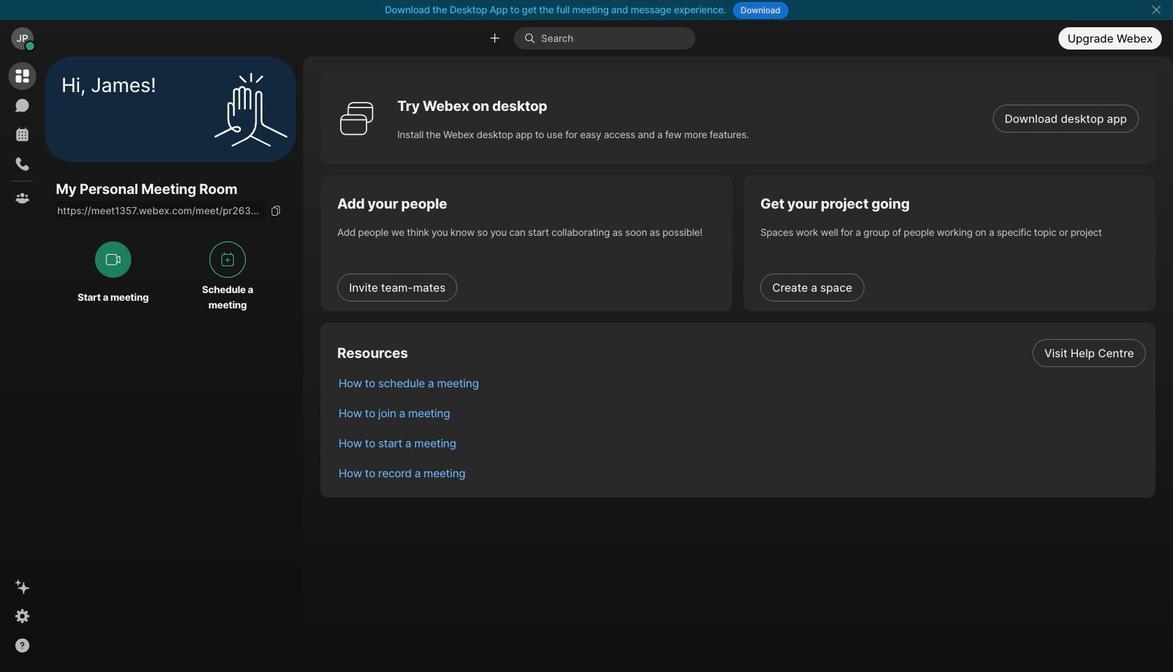 Task type: locate. For each thing, give the bounding box(es) containing it.
None text field
[[56, 201, 265, 221]]

list item
[[328, 338, 1156, 368], [328, 368, 1156, 398], [328, 398, 1156, 428], [328, 428, 1156, 458], [328, 458, 1156, 488]]

cancel_16 image
[[1151, 4, 1162, 15]]

webex tab list
[[8, 62, 36, 212]]

1 list item from the top
[[328, 338, 1156, 368]]

3 list item from the top
[[328, 398, 1156, 428]]

two hands high-fiving image
[[209, 67, 293, 151]]

navigation
[[0, 57, 45, 673]]



Task type: describe. For each thing, give the bounding box(es) containing it.
5 list item from the top
[[328, 458, 1156, 488]]

2 list item from the top
[[328, 368, 1156, 398]]

4 list item from the top
[[328, 428, 1156, 458]]



Task type: vqa. For each thing, say whether or not it's contained in the screenshot.
Meetings tab
no



